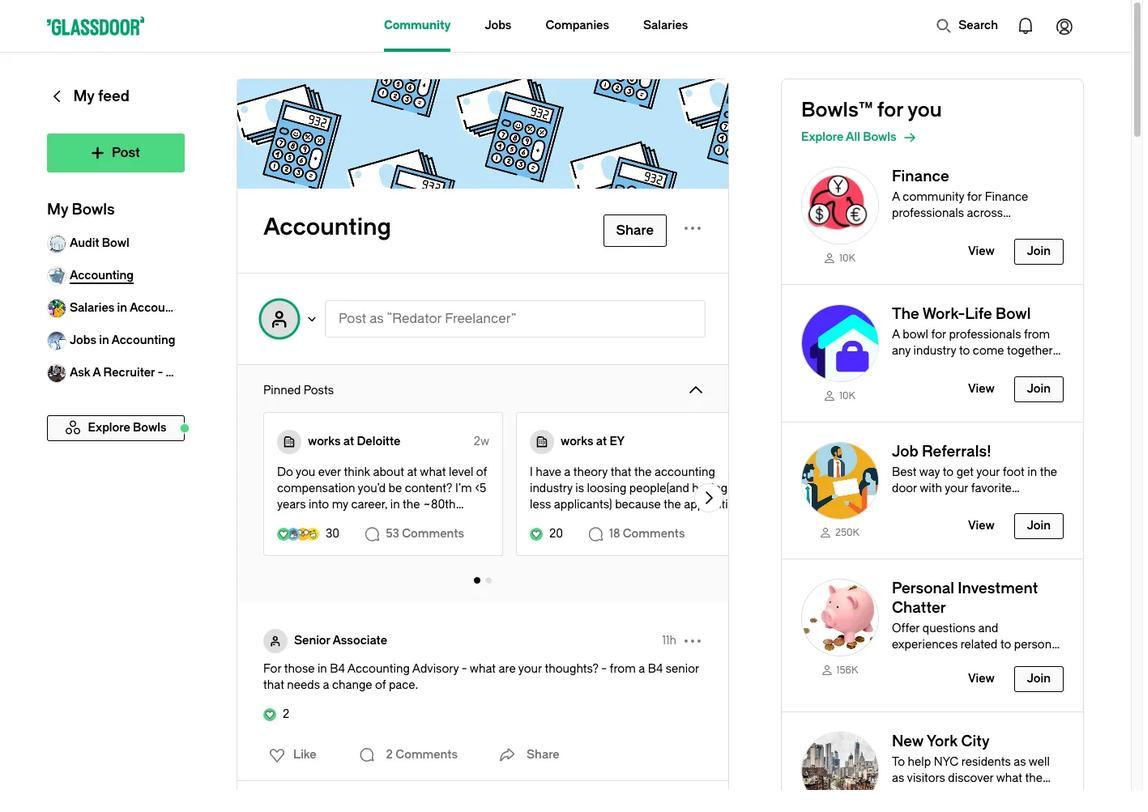 Task type: locate. For each thing, give the bounding box(es) containing it.
2 image for bowl image from the top
[[801, 304, 879, 382]]

to left 'come'
[[959, 344, 970, 358]]

2 at from the left
[[596, 435, 607, 449]]

at left deloitte
[[343, 435, 354, 449]]

works at deloitte
[[308, 435, 401, 449]]

to up investments
[[1001, 639, 1012, 653]]

professionals
[[892, 207, 964, 220], [949, 328, 1021, 342]]

image for bowl image up 250k link
[[801, 442, 879, 520]]

any
[[892, 344, 911, 358]]

ask a recruiter - accounting link
[[47, 357, 229, 390]]

what inside "new york city to help nyc residents as well as visitors discover what the world's most popular city has"
[[997, 772, 1023, 786]]

used
[[665, 515, 691, 528]]

bowls up audit bowl
[[72, 201, 115, 219]]

1 horizontal spatial at
[[596, 435, 607, 449]]

my
[[73, 88, 95, 105], [47, 201, 68, 219]]

new york city to help nyc residents as well as visitors discover what the world's most popular city has 
[[892, 734, 1062, 791]]

1 horizontal spatial for
[[931, 328, 946, 342]]

1 horizontal spatial bowls
[[863, 130, 897, 144]]

1 horizontal spatial my
[[73, 88, 95, 105]]

0 vertical spatial salaries
[[643, 19, 688, 32]]

of
[[958, 377, 969, 390], [375, 679, 386, 693]]

having
[[692, 482, 728, 496]]

2 horizontal spatial in
[[318, 663, 327, 677]]

1 vertical spatial that
[[263, 679, 284, 693]]

from
[[1024, 328, 1050, 342], [610, 663, 636, 677]]

of inside for those in b4 accounting advisory - what are your thoughts? - from a b4 senior that needs a change of pace.
[[375, 679, 386, 693]]

0 vertical spatial 10k link
[[801, 251, 879, 265]]

2 inside 2 comments button
[[386, 749, 393, 763]]

0 horizontal spatial at
[[343, 435, 354, 449]]

experiences
[[892, 639, 958, 653]]

a up any in the top of the page
[[892, 328, 900, 342]]

toogle identity image
[[277, 430, 301, 455], [263, 630, 288, 654]]

1 vertical spatial salaries
[[70, 301, 115, 315]]

2 down pace.
[[386, 749, 393, 763]]

a right have
[[564, 466, 571, 480]]

0 horizontal spatial and
[[892, 360, 912, 374]]

the left day-
[[959, 360, 976, 374]]

0 vertical spatial of
[[958, 377, 969, 390]]

0 vertical spatial for
[[877, 99, 904, 122]]

finance up community
[[892, 168, 949, 186]]

day-
[[979, 360, 1003, 374]]

0 horizontal spatial as
[[370, 311, 384, 327]]

1 vertical spatial and
[[978, 623, 999, 636]]

1 vertical spatial a
[[892, 328, 900, 342]]

a
[[564, 466, 571, 480], [639, 663, 645, 677], [323, 679, 329, 693]]

and up related
[[978, 623, 999, 636]]

jobs left companies
[[485, 19, 512, 32]]

0 vertical spatial from
[[1024, 328, 1050, 342]]

2 vertical spatial and
[[935, 655, 955, 669]]

bowls right all
[[863, 130, 897, 144]]

1 horizontal spatial toogle identity image
[[530, 430, 554, 455]]

from right thoughts?
[[610, 663, 636, 677]]

help
[[908, 756, 931, 770]]

at for ey
[[596, 435, 607, 449]]

0 vertical spatial toogle identity image
[[277, 430, 301, 455]]

to
[[959, 344, 970, 358], [681, 531, 692, 545], [1001, 639, 1012, 653]]

b4
[[330, 663, 345, 677], [648, 663, 663, 677]]

1 vertical spatial 10k
[[840, 390, 856, 402]]

b4 up change
[[330, 663, 345, 677]]

image for bowl image up '156k' link
[[801, 580, 879, 657]]

that up loosing
[[611, 466, 632, 480]]

toogle identity image up for at the left
[[263, 630, 288, 654]]

audit bowl link
[[47, 228, 185, 260]]

0 horizontal spatial salaries
[[70, 301, 115, 315]]

0 vertical spatial toogle identity image
[[260, 300, 299, 339]]

is
[[576, 482, 584, 496]]

0 horizontal spatial from
[[610, 663, 636, 677]]

0 vertical spatial to
[[959, 344, 970, 358]]

2 10k link from the top
[[801, 389, 879, 402]]

2 works from the left
[[561, 435, 594, 449]]

job
[[892, 443, 919, 461]]

- right advisory
[[462, 663, 467, 677]]

recruiter
[[103, 366, 155, 380]]

salaries in accounting
[[70, 301, 194, 315]]

posts
[[304, 384, 334, 398]]

for
[[877, 99, 904, 122], [967, 190, 982, 204], [931, 328, 946, 342]]

0 vertical spatial professionals
[[892, 207, 964, 220]]

in for salaries
[[117, 301, 127, 315]]

to inside i have a theory that the accounting industry is loosing people(and having less applicants) because the apprentice model isn't appropriately used anymore. but i'm interested to hear other thoughts.
[[681, 531, 692, 545]]

image for bowl image for the work-life bowl
[[801, 304, 879, 382]]

1 horizontal spatial works
[[561, 435, 594, 449]]

what
[[470, 663, 496, 677], [997, 772, 1023, 786]]

search
[[959, 19, 998, 32]]

0 vertical spatial that
[[611, 466, 632, 480]]

image for bowl image
[[801, 167, 879, 245], [801, 304, 879, 382], [801, 442, 879, 520], [801, 580, 879, 657], [801, 733, 879, 791]]

works up theory
[[561, 435, 594, 449]]

for up across
[[967, 190, 982, 204]]

what inside for those in b4 accounting advisory - what are your thoughts? - from a b4 senior that needs a change of pace.
[[470, 663, 496, 677]]

jobs for jobs in accounting
[[70, 334, 96, 348]]

industry inside i have a theory that the accounting industry is loosing people(and having less applicants) because the apprentice model isn't appropriately used anymore. but i'm interested to hear other thoughts.
[[530, 482, 573, 496]]

2 horizontal spatial and
[[978, 623, 999, 636]]

ask
[[70, 366, 90, 380]]

0 horizontal spatial in
[[99, 334, 109, 348]]

1 vertical spatial toogle identity image
[[530, 430, 554, 455]]

10k
[[840, 253, 856, 264], [840, 390, 856, 402]]

0 vertical spatial what
[[470, 663, 496, 677]]

the up has
[[1025, 772, 1043, 786]]

toogle identity image up pinned
[[260, 300, 299, 339]]

1 horizontal spatial 2
[[386, 749, 393, 763]]

comments inside button
[[396, 749, 458, 763]]

in for jobs
[[99, 334, 109, 348]]

associate
[[333, 634, 387, 648]]

1 vertical spatial finance
[[985, 190, 1028, 204]]

image for bowl image down explore all bowls
[[801, 167, 879, 245]]

comments for 53 comments
[[402, 528, 464, 541]]

0 vertical spatial my
[[73, 88, 95, 105]]

250k
[[835, 528, 860, 539]]

toogle identity image
[[260, 300, 299, 339], [530, 430, 554, 455]]

bowls™ for you
[[801, 99, 942, 122]]

at left ey on the right bottom
[[596, 435, 607, 449]]

related
[[961, 639, 998, 653]]

industry up the 'discuss'
[[914, 344, 957, 358]]

1 horizontal spatial -
[[462, 663, 467, 677]]

finance up across
[[985, 190, 1028, 204]]

salaries for salaries in accounting
[[70, 301, 115, 315]]

works at ey
[[561, 435, 625, 449]]

1 vertical spatial 10k link
[[801, 389, 879, 402]]

in inside jobs in accounting 'link'
[[99, 334, 109, 348]]

0 horizontal spatial finance
[[892, 168, 949, 186]]

0 vertical spatial a
[[564, 466, 571, 480]]

0 horizontal spatial a
[[323, 679, 329, 693]]

post
[[339, 311, 366, 327]]

companies link
[[546, 0, 609, 52]]

0 vertical spatial as
[[370, 311, 384, 327]]

1 horizontal spatial finance
[[985, 190, 1028, 204]]

in
[[117, 301, 127, 315], [99, 334, 109, 348], [318, 663, 327, 677]]

0 horizontal spatial for
[[877, 99, 904, 122]]

post as "redator freelancer"
[[339, 311, 516, 327]]

i
[[530, 466, 533, 480]]

1 vertical spatial industry
[[530, 482, 573, 496]]

0 horizontal spatial of
[[375, 679, 386, 693]]

2 for 2
[[283, 708, 289, 722]]

jobs up ask
[[70, 334, 96, 348]]

share button
[[494, 740, 560, 772]]

isn't
[[567, 515, 589, 528]]

professionals up 'come'
[[949, 328, 1021, 342]]

1 vertical spatial to
[[681, 531, 692, 545]]

1 horizontal spatial as
[[892, 772, 905, 786]]

2 10k from the top
[[840, 390, 856, 402]]

industry inside the work-life bowl a bowl for professionals from any industry to come together and discuss the day-to-day happenings of work-life.
[[914, 344, 957, 358]]

senior associate button
[[294, 634, 387, 650]]

1 vertical spatial in
[[99, 334, 109, 348]]

that down for at the left
[[263, 679, 284, 693]]

2 vertical spatial to
[[1001, 639, 1012, 653]]

0 horizontal spatial works
[[308, 435, 341, 449]]

53 comments
[[386, 528, 464, 541]]

0 horizontal spatial jobs
[[70, 334, 96, 348]]

bowl right life
[[996, 305, 1031, 323]]

the
[[892, 305, 920, 323]]

a right needs
[[323, 679, 329, 693]]

1 vertical spatial bowl
[[996, 305, 1031, 323]]

and down "experiences"
[[935, 655, 955, 669]]

industry down have
[[530, 482, 573, 496]]

salaries in accounting link
[[47, 293, 194, 325]]

i have a theory that the accounting industry is loosing people(and having less applicants) because the apprentice model isn't appropriately used anymore. but i'm interested to hear other thoughts.
[[530, 466, 741, 561]]

0 vertical spatial 10k
[[840, 253, 856, 264]]

salaries
[[643, 19, 688, 32], [70, 301, 115, 315]]

my left feed
[[73, 88, 95, 105]]

1 vertical spatial 2
[[386, 749, 393, 763]]

comments
[[402, 528, 464, 541], [623, 528, 685, 541], [396, 749, 458, 763]]

image for bowl image for personal investment chatter
[[801, 580, 879, 657]]

1 works from the left
[[308, 435, 341, 449]]

change
[[332, 679, 372, 693]]

1 vertical spatial for
[[967, 190, 982, 204]]

2 vertical spatial for
[[931, 328, 946, 342]]

the up used
[[664, 498, 681, 512]]

finance
[[892, 655, 932, 669]]

0 horizontal spatial that
[[263, 679, 284, 693]]

2 horizontal spatial to
[[1001, 639, 1012, 653]]

in right those
[[318, 663, 327, 677]]

1 horizontal spatial of
[[958, 377, 969, 390]]

1 horizontal spatial b4
[[648, 663, 663, 677]]

11h link
[[662, 634, 677, 650]]

bowl inside the work-life bowl a bowl for professionals from any industry to come together and discuss the day-to-day happenings of work-life.
[[996, 305, 1031, 323]]

0 vertical spatial and
[[892, 360, 912, 374]]

toogle identity image down pinned
[[277, 430, 301, 455]]

works down posts
[[308, 435, 341, 449]]

bowl right "audit"
[[102, 237, 129, 250]]

jobs in accounting link
[[47, 325, 185, 357]]

1 horizontal spatial to
[[959, 344, 970, 358]]

of left pace.
[[375, 679, 386, 693]]

professionals down community
[[892, 207, 964, 220]]

10k link for finance
[[801, 251, 879, 265]]

hear
[[695, 531, 719, 545]]

image for bowl image left to
[[801, 733, 879, 791]]

1 horizontal spatial industry
[[914, 344, 957, 358]]

b4 left senior
[[648, 663, 663, 677]]

a inside finance a community for finance professionals across companies
[[892, 190, 900, 204]]

my for my feed
[[73, 88, 95, 105]]

1 vertical spatial from
[[610, 663, 636, 677]]

in up "jobs in accounting"
[[117, 301, 127, 315]]

0 vertical spatial in
[[117, 301, 127, 315]]

the
[[959, 360, 976, 374], [634, 466, 652, 480], [664, 498, 681, 512], [1025, 772, 1043, 786]]

1 horizontal spatial what
[[997, 772, 1023, 786]]

1 vertical spatial of
[[375, 679, 386, 693]]

-
[[158, 366, 163, 380], [462, 663, 467, 677], [602, 663, 607, 677]]

as inside button
[[370, 311, 384, 327]]

1 at from the left
[[343, 435, 354, 449]]

0 horizontal spatial bowl
[[102, 237, 129, 250]]

for down work- on the top
[[931, 328, 946, 342]]

in down 'salaries in accounting' link
[[99, 334, 109, 348]]

my feed
[[73, 88, 130, 105]]

search button
[[928, 10, 1006, 42]]

my up audit bowl link
[[47, 201, 68, 219]]

community link
[[384, 0, 451, 52]]

from inside the work-life bowl a bowl for professionals from any industry to come together and discuss the day-to-day happenings of work-life.
[[1024, 328, 1050, 342]]

world's
[[892, 789, 930, 791]]

jobs inside 'link'
[[70, 334, 96, 348]]

0 horizontal spatial toogle identity image
[[260, 300, 299, 339]]

1 10k link from the top
[[801, 251, 879, 265]]

a inside ask a recruiter - accounting link
[[93, 366, 101, 380]]

to down used
[[681, 531, 692, 545]]

to inside the work-life bowl a bowl for professionals from any industry to come together and discuss the day-to-day happenings of work-life.
[[959, 344, 970, 358]]

comments for 18 comments
[[623, 528, 685, 541]]

53
[[386, 528, 399, 541]]

job referrals!
[[892, 443, 992, 461]]

1 vertical spatial jobs
[[70, 334, 96, 348]]

and
[[892, 360, 912, 374], [978, 623, 999, 636], [935, 655, 955, 669]]

as down to
[[892, 772, 905, 786]]

as right post
[[370, 311, 384, 327]]

a
[[892, 190, 900, 204], [892, 328, 900, 342], [93, 366, 101, 380]]

for left you
[[877, 99, 904, 122]]

have
[[536, 466, 561, 480]]

1 horizontal spatial a
[[564, 466, 571, 480]]

for those in b4 accounting advisory - what are your thoughts? - from a b4 senior that needs a change of pace.
[[263, 663, 699, 693]]

10k for the
[[840, 390, 856, 402]]

a left community
[[892, 190, 900, 204]]

1 horizontal spatial and
[[935, 655, 955, 669]]

of left work-
[[958, 377, 969, 390]]

2 vertical spatial in
[[318, 663, 327, 677]]

senior
[[666, 663, 699, 677]]

accounting inside 'link'
[[111, 334, 175, 348]]

1 horizontal spatial that
[[611, 466, 632, 480]]

2 horizontal spatial for
[[967, 190, 982, 204]]

what up city
[[997, 772, 1023, 786]]

from up together in the top right of the page
[[1024, 328, 1050, 342]]

30
[[326, 528, 340, 541]]

less
[[530, 498, 551, 512]]

0 vertical spatial bowls
[[863, 130, 897, 144]]

as
[[370, 311, 384, 327], [1014, 756, 1026, 770], [892, 772, 905, 786]]

1 10k from the top
[[840, 253, 856, 264]]

3 image for bowl image from the top
[[801, 442, 879, 520]]

1 horizontal spatial in
[[117, 301, 127, 315]]

0 horizontal spatial what
[[470, 663, 496, 677]]

1 vertical spatial as
[[1014, 756, 1026, 770]]

in inside 'salaries in accounting' link
[[117, 301, 127, 315]]

0 horizontal spatial my
[[47, 201, 68, 219]]

1 horizontal spatial from
[[1024, 328, 1050, 342]]

your
[[518, 663, 542, 677]]

2 horizontal spatial a
[[639, 663, 645, 677]]

0 horizontal spatial 2
[[283, 708, 289, 722]]

work-
[[971, 377, 1003, 390]]

visitors
[[907, 772, 946, 786]]

1 vertical spatial what
[[997, 772, 1023, 786]]

a for finance
[[892, 190, 900, 204]]

discover
[[948, 772, 994, 786]]

what left 'are' in the left of the page
[[470, 663, 496, 677]]

that inside i have a theory that the accounting industry is loosing people(and having less applicants) because the apprentice model isn't appropriately used anymore. but i'm interested to hear other thoughts.
[[611, 466, 632, 480]]

and down any in the top of the page
[[892, 360, 912, 374]]

1 vertical spatial professionals
[[949, 328, 1021, 342]]

0 horizontal spatial industry
[[530, 482, 573, 496]]

2 for 2 comments
[[386, 749, 393, 763]]

0 vertical spatial jobs
[[485, 19, 512, 32]]

2 down needs
[[283, 708, 289, 722]]

investment
[[958, 580, 1038, 598]]

4 image for bowl image from the top
[[801, 580, 879, 657]]

toogle identity image up have
[[530, 430, 554, 455]]

2 vertical spatial as
[[892, 772, 905, 786]]

- right thoughts?
[[602, 663, 607, 677]]

2 vertical spatial a
[[323, 679, 329, 693]]

1 image for bowl image from the top
[[801, 167, 879, 245]]

1 vertical spatial bowls
[[72, 201, 115, 219]]

a right ask
[[93, 366, 101, 380]]

1 horizontal spatial salaries
[[643, 19, 688, 32]]

0 horizontal spatial to
[[681, 531, 692, 545]]

image for bowl image left any in the top of the page
[[801, 304, 879, 382]]

to
[[892, 756, 905, 770]]

2 vertical spatial a
[[93, 366, 101, 380]]

a left senior
[[639, 663, 645, 677]]

as left well
[[1014, 756, 1026, 770]]

- right recruiter
[[158, 366, 163, 380]]

1 horizontal spatial bowl
[[996, 305, 1031, 323]]

a inside the work-life bowl a bowl for professionals from any industry to come together and discuss the day-to-day happenings of work-life.
[[892, 328, 900, 342]]

18
[[609, 528, 620, 541]]

2
[[283, 708, 289, 722], [386, 749, 393, 763]]

1 vertical spatial my
[[47, 201, 68, 219]]



Task type: describe. For each thing, give the bounding box(es) containing it.
for inside the work-life bowl a bowl for professionals from any industry to come together and discuss the day-to-day happenings of work-life.
[[931, 328, 946, 342]]

finance a community for finance professionals across companies
[[892, 168, 1028, 237]]

feed
[[98, 88, 130, 105]]

personal
[[892, 580, 955, 598]]

jobs for jobs
[[485, 19, 512, 32]]

community
[[384, 19, 451, 32]]

all
[[846, 130, 861, 144]]

ey
[[610, 435, 625, 449]]

personal
[[1014, 639, 1061, 653]]

and inside the work-life bowl a bowl for professionals from any industry to come together and discuss the day-to-day happenings of work-life.
[[892, 360, 912, 374]]

image for bowl image for job referrals!
[[801, 442, 879, 520]]

10k link for the
[[801, 389, 879, 402]]

those
[[284, 663, 315, 677]]

well
[[1029, 756, 1050, 770]]

pace.
[[389, 679, 418, 693]]

deloitte
[[357, 435, 401, 449]]

from inside for those in b4 accounting advisory - what are your thoughts? - from a b4 senior that needs a change of pace.
[[610, 663, 636, 677]]

most
[[933, 789, 961, 791]]

the inside the work-life bowl a bowl for professionals from any industry to come together and discuss the day-to-day happenings of work-life.
[[959, 360, 976, 374]]

explore
[[801, 130, 844, 144]]

works for works at ey
[[561, 435, 594, 449]]

residents
[[962, 756, 1011, 770]]

anymore.
[[530, 531, 580, 545]]

bowls™
[[801, 99, 873, 122]]

audit bowl
[[70, 237, 129, 250]]

life.
[[1003, 377, 1022, 390]]

senior associate
[[294, 634, 387, 648]]

salaries link
[[643, 0, 688, 52]]

i'm
[[605, 531, 622, 545]]

nyc
[[934, 756, 959, 770]]

freelancer"
[[445, 311, 516, 327]]

the up people(and
[[634, 466, 652, 480]]

in inside for those in b4 accounting advisory - what are your thoughts? - from a b4 senior that needs a change of pace.
[[318, 663, 327, 677]]

1 vertical spatial toogle identity image
[[263, 630, 288, 654]]

a inside i have a theory that the accounting industry is loosing people(and having less applicants) because the apprentice model isn't appropriately used anymore. but i'm interested to hear other thoughts.
[[564, 466, 571, 480]]

18 comments
[[609, 528, 685, 541]]

the inside "new york city to help nyc residents as well as visitors discover what the world's most popular city has"
[[1025, 772, 1043, 786]]

bowls inside explore all bowls link
[[863, 130, 897, 144]]

together
[[1007, 344, 1053, 358]]

my for my bowls
[[47, 201, 68, 219]]

my bowls
[[47, 201, 115, 219]]

for inside finance a community for finance professionals across companies
[[967, 190, 982, 204]]

0 horizontal spatial -
[[158, 366, 163, 380]]

works for works at deloitte
[[308, 435, 341, 449]]

to inside personal investment chatter offer questions and experiences related to personal finance and investments
[[1001, 639, 1012, 653]]

2w
[[474, 435, 489, 449]]

because
[[615, 498, 661, 512]]

accounting inside for those in b4 accounting advisory - what are your thoughts? - from a b4 senior that needs a change of pace.
[[347, 663, 410, 677]]

like
[[293, 749, 317, 763]]

thoughts.
[[561, 547, 612, 561]]

pinned
[[263, 384, 301, 398]]

post as "redator freelancer" button
[[325, 301, 706, 338]]

0 horizontal spatial bowls
[[72, 201, 115, 219]]

2 horizontal spatial -
[[602, 663, 607, 677]]

model
[[530, 515, 564, 528]]

pinned posts
[[263, 384, 334, 398]]

1 b4 from the left
[[330, 663, 345, 677]]

advisory
[[412, 663, 459, 677]]

companies
[[892, 223, 952, 237]]

jobs link
[[485, 0, 512, 52]]

a for ask
[[93, 366, 101, 380]]

apprentice
[[684, 498, 741, 512]]

thoughts?
[[545, 663, 599, 677]]

senior
[[294, 634, 330, 648]]

professionals inside finance a community for finance professionals across companies
[[892, 207, 964, 220]]

loosing
[[587, 482, 627, 496]]

156k
[[837, 665, 858, 677]]

appropriately
[[591, 515, 662, 528]]

20
[[549, 528, 563, 541]]

are
[[499, 663, 516, 677]]

community
[[903, 190, 965, 204]]

5 image for bowl image from the top
[[801, 733, 879, 791]]

ask a recruiter - accounting
[[70, 366, 229, 380]]

discuss
[[915, 360, 956, 374]]

2 comments
[[386, 749, 458, 763]]

popular
[[964, 789, 1005, 791]]

come
[[973, 344, 1004, 358]]

my feed link
[[47, 79, 185, 134]]

of inside the work-life bowl a bowl for professionals from any industry to come together and discuss the day-to-day happenings of work-life.
[[958, 377, 969, 390]]

professionals inside the work-life bowl a bowl for professionals from any industry to come together and discuss the day-to-day happenings of work-life.
[[949, 328, 1021, 342]]

happenings
[[892, 377, 955, 390]]

referrals!
[[922, 443, 992, 461]]

investments
[[958, 655, 1024, 669]]

bowl
[[903, 328, 929, 342]]

explore all bowls link
[[801, 128, 1083, 147]]

but
[[583, 531, 602, 545]]

has
[[1029, 789, 1048, 791]]

"redator
[[387, 311, 442, 327]]

across
[[967, 207, 1003, 220]]

offer
[[892, 623, 920, 636]]

2 b4 from the left
[[648, 663, 663, 677]]

image for bowl image for finance
[[801, 167, 879, 245]]

comments for 2 comments
[[396, 749, 458, 763]]

salaries for salaries
[[643, 19, 688, 32]]

day
[[1020, 360, 1038, 374]]

0 vertical spatial finance
[[892, 168, 949, 186]]

at for deloitte
[[343, 435, 354, 449]]

city
[[961, 734, 990, 751]]

theory
[[574, 466, 608, 480]]

rections list menu
[[259, 743, 321, 769]]

people(and
[[629, 482, 689, 496]]

work-
[[923, 305, 965, 323]]

11h
[[662, 634, 677, 648]]

other
[[530, 547, 558, 561]]

2 comments button
[[354, 740, 462, 772]]

that inside for those in b4 accounting advisory - what are your thoughts? - from a b4 senior that needs a change of pace.
[[263, 679, 284, 693]]

questions
[[923, 623, 976, 636]]

personal investment chatter offer questions and experiences related to personal finance and investments
[[892, 580, 1061, 669]]

2 horizontal spatial as
[[1014, 756, 1026, 770]]

10k for finance
[[840, 253, 856, 264]]



Task type: vqa. For each thing, say whether or not it's contained in the screenshot.
social
no



